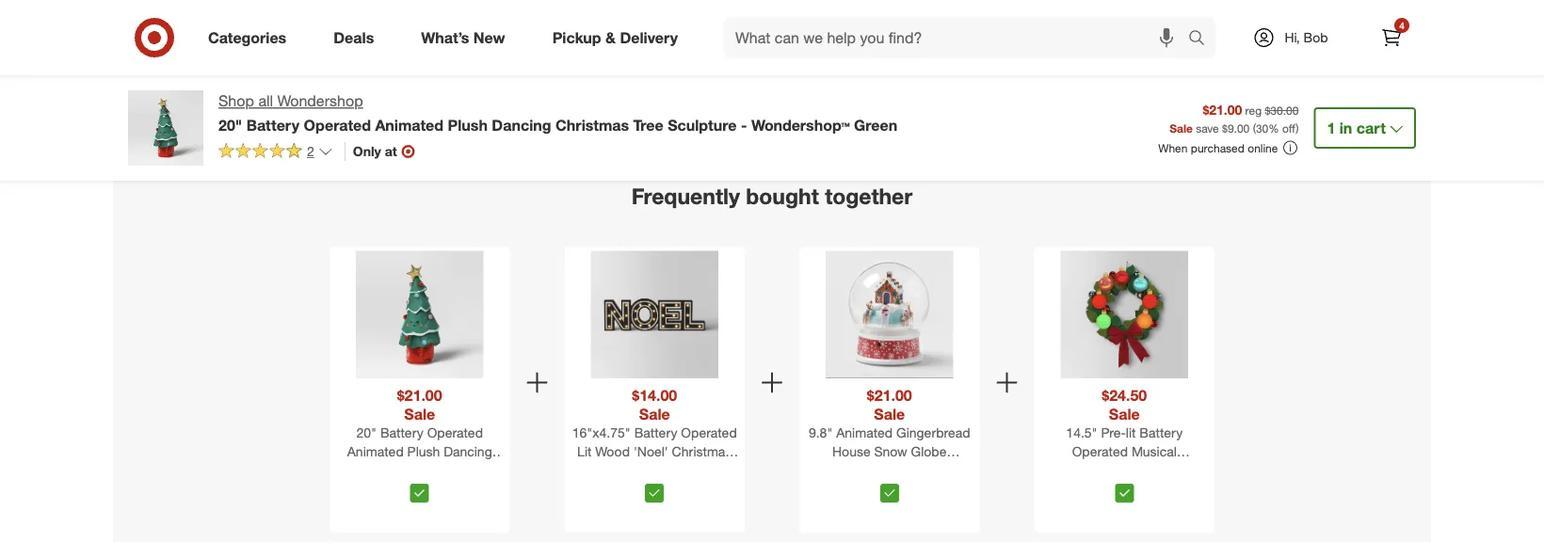 Task type: locate. For each thing, give the bounding box(es) containing it.
2 horizontal spatial add to cart
[[968, 44, 1028, 58]]

when
[[1159, 141, 1188, 155]]

pre-
[[1102, 425, 1126, 442]]

1 vertical spatial 20"
[[357, 425, 377, 442]]

$14.00 sale 16"x4.75" battery operated lit wood 'noel' christmas tabletop sign - wondershop™ black
[[572, 387, 737, 498]]

1 horizontal spatial tree
[[634, 116, 664, 134]]

novelty
[[1112, 463, 1156, 480]]

)
[[1296, 121, 1299, 135]]

- inside $21.00 sale 9.8" animated gingerbread house snow globe christmas decorative prop - wondershop™
[[845, 482, 850, 498]]

1 horizontal spatial $21.00
[[867, 387, 912, 405]]

green inside $21.00 sale 20" battery operated animated plush dancing christmas tree sculpture - wondershop™ green
[[445, 482, 481, 498]]

wood
[[596, 444, 630, 461]]

add to cart
[[517, 44, 577, 58], [742, 44, 803, 58], [968, 44, 1028, 58]]

sale
[[808, 4, 832, 21]]

wondershop™
[[752, 116, 850, 134], [359, 482, 441, 498], [596, 482, 678, 498], [853, 482, 935, 498], [1108, 482, 1190, 498]]

dancing
[[492, 116, 552, 134], [444, 444, 492, 461]]

2 add to cart from the left
[[742, 44, 803, 58]]

christmas inside $21.00 sale 20" battery operated animated plush dancing christmas tree sculpture - wondershop™ green
[[341, 463, 401, 480]]

cart
[[555, 44, 577, 58], [781, 44, 803, 58], [1006, 44, 1028, 58], [1357, 119, 1387, 137]]

-
[[741, 116, 747, 134], [493, 463, 499, 480], [694, 463, 699, 480], [845, 482, 850, 498], [1100, 482, 1105, 498]]

green
[[854, 116, 898, 134], [445, 482, 481, 498], [1060, 482, 1096, 498]]

1 horizontal spatial 20"
[[357, 425, 377, 442]]

operated inside $21.00 sale 20" battery operated animated plush dancing christmas tree sculpture - wondershop™ green
[[427, 425, 483, 442]]

0 horizontal spatial 20"
[[219, 116, 242, 134]]

$21.00 up 20" battery operated animated plush dancing christmas tree sculpture - wondershop™ green 'link'
[[397, 387, 442, 405]]

0 horizontal spatial plush
[[407, 444, 440, 461]]

sale inside $21.00 sale 9.8" animated gingerbread house snow globe christmas decorative prop - wondershop™
[[874, 406, 905, 424]]

operated inside shop all wondershop 20" battery operated animated plush dancing christmas tree sculpture - wondershop™ green
[[304, 116, 371, 134]]

$21.00
[[1203, 101, 1243, 118], [397, 387, 442, 405], [867, 387, 912, 405]]

battery inside shop all wondershop 20" battery operated animated plush dancing christmas tree sculpture - wondershop™ green
[[246, 116, 300, 134]]

shop all wondershop 20" battery operated animated plush dancing christmas tree sculpture - wondershop™ green
[[219, 92, 898, 134]]

0 horizontal spatial green
[[445, 482, 481, 498]]

1 horizontal spatial to
[[767, 44, 778, 58]]

$21.00 inside $21.00 sale 20" battery operated animated plush dancing christmas tree sculpture - wondershop™ green
[[397, 387, 442, 405]]

1 vertical spatial sculpture
[[433, 463, 490, 480]]

christmas inside $24.50 sale 14.5" pre-lit battery operated musical christmas novelty wreath green - wondershop™
[[1048, 463, 1108, 480]]

2
[[307, 143, 314, 160]]

%
[[1269, 121, 1280, 135]]

2 vertical spatial animated
[[347, 444, 404, 461]]

$24.50 sale 14.5" pre-lit battery operated musical christmas novelty wreath green - wondershop™
[[1048, 387, 1202, 498]]

christmas
[[556, 116, 629, 134], [672, 444, 732, 461], [341, 463, 401, 480], [811, 463, 871, 480], [1048, 463, 1108, 480]]

1 vertical spatial tree
[[405, 463, 429, 480]]

None checkbox
[[410, 485, 429, 504]]

1
[[1328, 119, 1336, 137]]

2 horizontal spatial to
[[992, 44, 1003, 58]]

sale inside $21.00 reg $30.00 sale save $ 9.00 ( 30 % off )
[[1170, 121, 1193, 135]]

$30.00
[[1265, 103, 1299, 117]]

when purchased online
[[1159, 141, 1279, 155]]

$21.00 up $
[[1203, 101, 1243, 118]]

2 horizontal spatial $21.00
[[1203, 101, 1243, 118]]

sale
[[985, 4, 1011, 21], [1170, 121, 1193, 135], [404, 406, 435, 424], [639, 406, 670, 424], [874, 406, 905, 424], [1110, 406, 1140, 424]]

off
[[1283, 121, 1296, 135]]

battery inside $21.00 sale 20" battery operated animated plush dancing christmas tree sculpture - wondershop™ green
[[380, 425, 424, 442]]

$21.00 inside $21.00 sale 9.8" animated gingerbread house snow globe christmas decorative prop - wondershop™
[[867, 387, 912, 405]]

operated
[[304, 116, 371, 134], [427, 425, 483, 442], [681, 425, 737, 442], [1073, 444, 1129, 461]]

0 vertical spatial sculpture
[[668, 116, 737, 134]]

what's new
[[421, 28, 506, 47]]

lit
[[578, 444, 592, 461]]

wondershop™ inside $21.00 sale 9.8" animated gingerbread house snow globe christmas decorative prop - wondershop™
[[853, 482, 935, 498]]

3 to from the left
[[992, 44, 1003, 58]]

bought
[[746, 183, 819, 209]]

online
[[1248, 141, 1279, 155]]

wondershop™ for $21.00 sale 9.8" animated gingerbread house snow globe christmas decorative prop - wondershop™
[[853, 482, 935, 498]]

on
[[790, 4, 805, 21]]

sale inside $14.00 sale 16"x4.75" battery operated lit wood 'noel' christmas tabletop sign - wondershop™ black
[[639, 406, 670, 424]]

0 horizontal spatial tree
[[405, 463, 429, 480]]

wondershop
[[277, 92, 363, 110]]

$21.00 reg $30.00 sale save $ 9.00 ( 30 % off )
[[1170, 101, 1299, 135]]

0 horizontal spatial $21.00
[[397, 387, 442, 405]]

1 horizontal spatial sculpture
[[668, 116, 737, 134]]

1 add from the left
[[517, 44, 538, 58]]

wondershop™ inside shop all wondershop 20" battery operated animated plush dancing christmas tree sculpture - wondershop™ green
[[752, 116, 850, 134]]

sign
[[664, 463, 691, 480]]

1 to from the left
[[541, 44, 552, 58]]

1 vertical spatial animated
[[837, 425, 893, 442]]

3 add to cart from the left
[[968, 44, 1028, 58]]

select
[[713, 4, 750, 21]]

2 add to cart button from the left
[[734, 36, 811, 66]]

sale for $21.00 sale 20" battery operated animated plush dancing christmas tree sculpture - wondershop™ green
[[404, 406, 435, 424]]

$21.00 up snow
[[867, 387, 912, 405]]

animated
[[375, 116, 444, 134], [837, 425, 893, 442], [347, 444, 404, 461]]

2 link
[[219, 142, 333, 164]]

battery inside $14.00 sale 16"x4.75" battery operated lit wood 'noel' christmas tabletop sign - wondershop™ black
[[635, 425, 678, 442]]

0 horizontal spatial add to cart button
[[508, 36, 586, 66]]

- inside $14.00 sale 16"x4.75" battery operated lit wood 'noel' christmas tabletop sign - wondershop™ black
[[694, 463, 699, 480]]

hi, bob
[[1285, 29, 1329, 46]]

dancing inside $21.00 sale 20" battery operated animated plush dancing christmas tree sculpture - wondershop™ green
[[444, 444, 492, 461]]

$21.00 sale 9.8" animated gingerbread house snow globe christmas decorative prop - wondershop™
[[809, 387, 971, 498]]

9.8" animated gingerbread house snow globe christmas decorative prop - wondershop™ link
[[804, 424, 976, 498]]

plush
[[448, 116, 488, 134], [407, 444, 440, 461]]

search
[[1180, 30, 1226, 49]]

all
[[258, 92, 273, 110]]

$21.00 inside $21.00 reg $30.00 sale save $ 9.00 ( 30 % off )
[[1203, 101, 1243, 118]]

1 horizontal spatial plush
[[448, 116, 488, 134]]

1 horizontal spatial add to cart button
[[734, 36, 811, 66]]

1 vertical spatial dancing
[[444, 444, 492, 461]]

delivery
[[620, 28, 678, 47]]

(
[[1253, 121, 1256, 135]]

black
[[681, 482, 714, 498]]

0 vertical spatial dancing
[[492, 116, 552, 134]]

2 add from the left
[[742, 44, 764, 58]]

1 in cart
[[1328, 119, 1387, 137]]

2 horizontal spatial add
[[968, 44, 989, 58]]

$21.00 for $21.00 sale 9.8" animated gingerbread house snow globe christmas decorative prop - wondershop™
[[867, 387, 912, 405]]

3 add to cart button from the left
[[959, 36, 1037, 66]]

sale inside $24.50 sale 14.5" pre-lit battery operated musical christmas novelty wreath green - wondershop™
[[1110, 406, 1140, 424]]

wondershop™ for $21.00 sale 20" battery operated animated plush dancing christmas tree sculpture - wondershop™ green
[[359, 482, 441, 498]]

together
[[825, 183, 913, 209]]

christmas for $21.00 sale 20" battery operated animated plush dancing christmas tree sculpture - wondershop™ green
[[341, 463, 401, 480]]

items
[[754, 4, 786, 21]]

0 vertical spatial plush
[[448, 116, 488, 134]]

0 vertical spatial animated
[[375, 116, 444, 134]]

add for select items on sale
[[742, 44, 764, 58]]

christmas inside $21.00 sale 9.8" animated gingerbread house snow globe christmas decorative prop - wondershop™
[[811, 463, 871, 480]]

20"
[[219, 116, 242, 134], [357, 425, 377, 442]]

2 to from the left
[[767, 44, 778, 58]]

sale inside $21.00 sale 20" battery operated animated plush dancing christmas tree sculpture - wondershop™ green
[[404, 406, 435, 424]]

$14.00
[[632, 387, 677, 405]]

sculpture
[[668, 116, 737, 134], [433, 463, 490, 480]]

tree inside shop all wondershop 20" battery operated animated plush dancing christmas tree sculpture - wondershop™ green
[[634, 116, 664, 134]]

add to cart button
[[508, 36, 586, 66], [734, 36, 811, 66], [959, 36, 1037, 66]]

to
[[541, 44, 552, 58], [767, 44, 778, 58], [992, 44, 1003, 58]]

20" inside $21.00 sale 20" battery operated animated plush dancing christmas tree sculpture - wondershop™ green
[[357, 425, 377, 442]]

add to cart button for select items on sale
[[734, 36, 811, 66]]

wondershop™ inside $14.00 sale 16"x4.75" battery operated lit wood 'noel' christmas tabletop sign - wondershop™ black
[[596, 482, 678, 498]]

14.5"
[[1067, 425, 1098, 442]]

tree
[[634, 116, 664, 134], [405, 463, 429, 480]]

4 link
[[1372, 17, 1413, 58]]

- inside $21.00 sale 20" battery operated animated plush dancing christmas tree sculpture - wondershop™ green
[[493, 463, 499, 480]]

&
[[606, 28, 616, 47]]

0 vertical spatial tree
[[634, 116, 664, 134]]

1 horizontal spatial add
[[742, 44, 764, 58]]

snow
[[875, 444, 908, 461]]

2 horizontal spatial add to cart button
[[959, 36, 1037, 66]]

christmas inside $14.00 sale 16"x4.75" battery operated lit wood 'noel' christmas tabletop sign - wondershop™ black
[[672, 444, 732, 461]]

in
[[1340, 119, 1353, 137]]

0 horizontal spatial add
[[517, 44, 538, 58]]

wondershop™ inside $21.00 sale 20" battery operated animated plush dancing christmas tree sculpture - wondershop™ green
[[359, 482, 441, 498]]

1 vertical spatial plush
[[407, 444, 440, 461]]

plush inside shop all wondershop 20" battery operated animated plush dancing christmas tree sculpture - wondershop™ green
[[448, 116, 488, 134]]

30
[[1256, 121, 1269, 135]]

operated inside $24.50 sale 14.5" pre-lit battery operated musical christmas novelty wreath green - wondershop™
[[1073, 444, 1129, 461]]

battery
[[246, 116, 300, 134], [380, 425, 424, 442], [635, 425, 678, 442], [1140, 425, 1183, 442]]

0 horizontal spatial add to cart
[[517, 44, 577, 58]]

- inside $24.50 sale 14.5" pre-lit battery operated musical christmas novelty wreath green - wondershop™
[[1100, 482, 1105, 498]]

christmas inside shop all wondershop 20" battery operated animated plush dancing christmas tree sculpture - wondershop™ green
[[556, 116, 629, 134]]

0 horizontal spatial sculpture
[[433, 463, 490, 480]]

0 vertical spatial 20"
[[219, 116, 242, 134]]

1 in cart for 20" battery operated animated plush dancing christmas tree sculpture - wondershop™ green element
[[1328, 119, 1387, 137]]

1 horizontal spatial add to cart
[[742, 44, 803, 58]]

9.00
[[1228, 121, 1250, 135]]

1 horizontal spatial green
[[854, 116, 898, 134]]

animated inside $21.00 sale 20" battery operated animated plush dancing christmas tree sculpture - wondershop™ green
[[347, 444, 404, 461]]

deals link
[[318, 17, 398, 58]]

only
[[353, 143, 381, 160]]

3 add from the left
[[968, 44, 989, 58]]

None checkbox
[[645, 485, 664, 504], [881, 485, 899, 504], [1116, 485, 1134, 504], [645, 485, 664, 504], [881, 485, 899, 504], [1116, 485, 1134, 504]]

2 horizontal spatial green
[[1060, 482, 1096, 498]]

0 horizontal spatial to
[[541, 44, 552, 58]]



Task type: vqa. For each thing, say whether or not it's contained in the screenshot.
product
no



Task type: describe. For each thing, give the bounding box(es) containing it.
'noel'
[[634, 444, 669, 461]]

$24.50
[[1102, 387, 1148, 405]]

wondershop™ inside $24.50 sale 14.5" pre-lit battery operated musical christmas novelty wreath green - wondershop™
[[1108, 482, 1190, 498]]

1 add to cart from the left
[[517, 44, 577, 58]]

decorative
[[874, 463, 938, 480]]

lit
[[1126, 425, 1136, 442]]

sale for $14.00 sale 16"x4.75" battery operated lit wood 'noel' christmas tabletop sign - wondershop™ black
[[639, 406, 670, 424]]

what's new link
[[405, 17, 529, 58]]

bob
[[1304, 29, 1329, 46]]

image of 20" battery operated animated plush dancing christmas tree sculpture - wondershop™ green image
[[128, 90, 203, 166]]

9.8"
[[809, 425, 833, 442]]

tabletop
[[610, 463, 661, 480]]

- for $21.00 sale 20" battery operated animated plush dancing christmas tree sculpture - wondershop™ green
[[493, 463, 499, 480]]

sculpture inside $21.00 sale 20" battery operated animated plush dancing christmas tree sculpture - wondershop™ green
[[433, 463, 490, 480]]

to for select items on sale
[[767, 44, 778, 58]]

add for sale
[[968, 44, 989, 58]]

frequently bought together
[[632, 183, 913, 209]]

only at
[[353, 143, 397, 160]]

What can we help you find? suggestions appear below search field
[[724, 17, 1193, 58]]

christmas for $21.00 sale 9.8" animated gingerbread house snow globe christmas decorative prop - wondershop™
[[811, 463, 871, 480]]

wondershop™ for $14.00 sale 16"x4.75" battery operated lit wood 'noel' christmas tabletop sign - wondershop™ black
[[596, 482, 678, 498]]

tree inside $21.00 sale 20" battery operated animated plush dancing christmas tree sculpture - wondershop™ green
[[405, 463, 429, 480]]

20" battery operated animated plush dancing christmas tree sculpture - wondershop™ green image
[[356, 252, 484, 379]]

at
[[385, 143, 397, 160]]

16"x4.75" battery operated lit wood 'noel' christmas tabletop sign - wondershop™ black image
[[591, 252, 719, 379]]

frequently
[[632, 183, 740, 209]]

add to cart for select items on sale
[[742, 44, 803, 58]]

16"x4.75" battery operated lit wood 'noel' christmas tabletop sign - wondershop™ black link
[[568, 424, 741, 498]]

christmas for $24.50 sale 14.5" pre-lit battery operated musical christmas novelty wreath green - wondershop™
[[1048, 463, 1108, 480]]

wreath
[[1160, 463, 1202, 480]]

save
[[1196, 121, 1220, 135]]

green inside shop all wondershop 20" battery operated animated plush dancing christmas tree sculpture - wondershop™ green
[[854, 116, 898, 134]]

new
[[474, 28, 506, 47]]

deals
[[334, 28, 374, 47]]

musical
[[1132, 444, 1177, 461]]

pickup
[[553, 28, 602, 47]]

green inside $24.50 sale 14.5" pre-lit battery operated musical christmas novelty wreath green - wondershop™
[[1060, 482, 1096, 498]]

shop
[[219, 92, 254, 110]]

- inside shop all wondershop 20" battery operated animated plush dancing christmas tree sculpture - wondershop™ green
[[741, 116, 747, 134]]

select items on sale
[[713, 4, 832, 21]]

gingerbread
[[897, 425, 971, 442]]

what's
[[421, 28, 470, 47]]

20" inside shop all wondershop 20" battery operated animated plush dancing christmas tree sculpture - wondershop™ green
[[219, 116, 242, 134]]

to for sale
[[992, 44, 1003, 58]]

reg
[[1246, 103, 1262, 117]]

sculpture inside shop all wondershop 20" battery operated animated plush dancing christmas tree sculpture - wondershop™ green
[[668, 116, 737, 134]]

cart for add to cart button corresponding to sale
[[1006, 44, 1028, 58]]

$21.00 for $21.00 sale 20" battery operated animated plush dancing christmas tree sculpture - wondershop™ green
[[397, 387, 442, 405]]

animated inside $21.00 sale 9.8" animated gingerbread house snow globe christmas decorative prop - wondershop™
[[837, 425, 893, 442]]

categories
[[208, 28, 287, 47]]

categories link
[[192, 17, 310, 58]]

house
[[833, 444, 871, 461]]

4
[[1400, 19, 1405, 31]]

battery inside $24.50 sale 14.5" pre-lit battery operated musical christmas novelty wreath green - wondershop™
[[1140, 425, 1183, 442]]

dancing inside shop all wondershop 20" battery operated animated plush dancing christmas tree sculpture - wondershop™ green
[[492, 116, 552, 134]]

purchased
[[1191, 141, 1245, 155]]

sale for $21.00 sale 9.8" animated gingerbread house snow globe christmas decorative prop - wondershop™
[[874, 406, 905, 424]]

prop
[[941, 463, 969, 480]]

search button
[[1180, 17, 1226, 62]]

christmas for $14.00 sale 16"x4.75" battery operated lit wood 'noel' christmas tabletop sign - wondershop™ black
[[672, 444, 732, 461]]

pickup & delivery link
[[537, 17, 702, 58]]

operated inside $14.00 sale 16"x4.75" battery operated lit wood 'noel' christmas tabletop sign - wondershop™ black
[[681, 425, 737, 442]]

hi,
[[1285, 29, 1301, 46]]

9.8" animated gingerbread house snow globe christmas decorative prop - wondershop™ image
[[826, 252, 954, 379]]

20" battery operated animated plush dancing christmas tree sculpture - wondershop™ green link
[[333, 424, 506, 498]]

add to cart button for sale
[[959, 36, 1037, 66]]

globe
[[911, 444, 947, 461]]

$21.00 sale 20" battery operated animated plush dancing christmas tree sculpture - wondershop™ green
[[341, 387, 499, 498]]

$
[[1223, 121, 1228, 135]]

1 add to cart button from the left
[[508, 36, 586, 66]]

- for $21.00 sale 9.8" animated gingerbread house snow globe christmas decorative prop - wondershop™
[[845, 482, 850, 498]]

cart for 1st add to cart button from left
[[555, 44, 577, 58]]

add to cart for sale
[[968, 44, 1028, 58]]

16"x4.75"
[[572, 425, 631, 442]]

sale for $24.50 sale 14.5" pre-lit battery operated musical christmas novelty wreath green - wondershop™
[[1110, 406, 1140, 424]]

cart for add to cart button corresponding to select items on sale
[[781, 44, 803, 58]]

animated inside shop all wondershop 20" battery operated animated plush dancing christmas tree sculpture - wondershop™ green
[[375, 116, 444, 134]]

pickup & delivery
[[553, 28, 678, 47]]

plush inside $21.00 sale 20" battery operated animated plush dancing christmas tree sculpture - wondershop™ green
[[407, 444, 440, 461]]

- for $14.00 sale 16"x4.75" battery operated lit wood 'noel' christmas tabletop sign - wondershop™ black
[[694, 463, 699, 480]]

14.5" pre-lit battery operated musical christmas novelty wreath green - wondershop™ link
[[1039, 424, 1211, 498]]

14.5" pre-lit battery operated musical christmas novelty wreath green - wondershop™ image
[[1061, 252, 1189, 379]]

$21.00 for $21.00 reg $30.00 sale save $ 9.00 ( 30 % off )
[[1203, 101, 1243, 118]]



